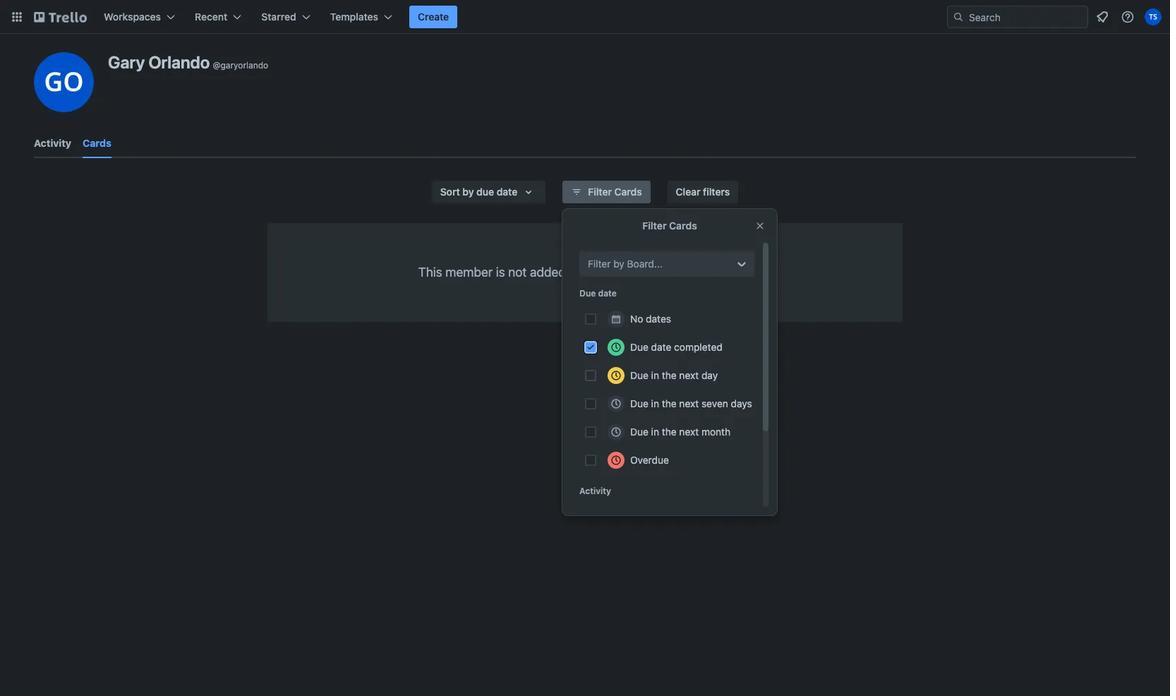 Task type: locate. For each thing, give the bounding box(es) containing it.
1 next from the top
[[679, 369, 699, 381]]

0 notifications image
[[1094, 8, 1111, 25]]

2 in from the top
[[651, 397, 659, 409]]

1 vertical spatial the
[[662, 397, 677, 409]]

in down due in the next day
[[651, 397, 659, 409]]

next for seven
[[679, 397, 699, 409]]

1 vertical spatial in
[[651, 397, 659, 409]]

create
[[418, 11, 449, 23]]

completed
[[674, 341, 723, 353]]

activity link
[[34, 131, 71, 156]]

filter cards
[[588, 186, 642, 198], [643, 220, 697, 232]]

2 vertical spatial filter
[[588, 258, 611, 270]]

2 next from the top
[[679, 397, 699, 409]]

cards left clear on the right
[[615, 186, 642, 198]]

2 horizontal spatial date
[[651, 341, 672, 353]]

due up 'overdue'
[[630, 426, 649, 438]]

0 horizontal spatial date
[[497, 186, 518, 198]]

0 vertical spatial cards
[[83, 137, 111, 149]]

1 vertical spatial filter cards
[[643, 220, 697, 232]]

by
[[463, 186, 474, 198], [614, 258, 625, 270]]

due down due in the next day
[[630, 397, 649, 409]]

workspaces
[[104, 11, 161, 23]]

next
[[679, 369, 699, 381], [679, 397, 699, 409], [679, 426, 699, 438]]

the for seven
[[662, 397, 677, 409]]

are
[[666, 265, 684, 280]]

filter cards inside button
[[588, 186, 642, 198]]

1 vertical spatial cards
[[615, 186, 642, 198]]

1 horizontal spatial to
[[714, 265, 725, 280]]

0 horizontal spatial to
[[569, 265, 581, 280]]

cards down clear on the right
[[669, 220, 697, 232]]

gary
[[108, 52, 145, 72]]

gary orlando image
[[34, 52, 94, 112]]

cards
[[607, 265, 639, 280]]

date down dates
[[651, 341, 672, 353]]

the down due in the next day
[[662, 397, 677, 409]]

to left any
[[569, 265, 581, 280]]

1 horizontal spatial filter cards
[[643, 220, 697, 232]]

overdue
[[630, 454, 669, 466]]

2 vertical spatial date
[[651, 341, 672, 353]]

due in the next month
[[630, 426, 731, 438]]

gary orlando @garyorlando
[[108, 52, 268, 72]]

next left month
[[679, 426, 699, 438]]

in up 'overdue'
[[651, 426, 659, 438]]

activity
[[34, 137, 71, 149], [580, 486, 611, 496]]

in
[[651, 369, 659, 381], [651, 397, 659, 409], [651, 426, 659, 438]]

to
[[569, 265, 581, 280], [714, 265, 725, 280]]

2 vertical spatial the
[[662, 426, 677, 438]]

due
[[580, 288, 596, 299], [630, 341, 649, 353], [630, 369, 649, 381], [630, 397, 649, 409], [630, 426, 649, 438]]

date for due date
[[598, 288, 617, 299]]

0 horizontal spatial activity
[[34, 137, 71, 149]]

the up 'overdue'
[[662, 426, 677, 438]]

due down the 'due date completed'
[[630, 369, 649, 381]]

able
[[687, 265, 711, 280]]

any
[[584, 265, 604, 280]]

0 vertical spatial in
[[651, 369, 659, 381]]

next left seven
[[679, 397, 699, 409]]

search image
[[953, 11, 964, 23]]

1 horizontal spatial by
[[614, 258, 625, 270]]

0 horizontal spatial filter cards
[[588, 186, 642, 198]]

by left board...
[[614, 258, 625, 270]]

1 horizontal spatial date
[[598, 288, 617, 299]]

0 vertical spatial activity
[[34, 137, 71, 149]]

0 vertical spatial filter cards
[[588, 186, 642, 198]]

member
[[446, 265, 493, 280]]

1 vertical spatial date
[[598, 288, 617, 299]]

to left 'see.'
[[714, 265, 725, 280]]

0 vertical spatial date
[[497, 186, 518, 198]]

the for month
[[662, 426, 677, 438]]

due down no
[[630, 341, 649, 353]]

date
[[497, 186, 518, 198], [598, 288, 617, 299], [651, 341, 672, 353]]

0 horizontal spatial by
[[463, 186, 474, 198]]

cards right activity link at the left of the page
[[83, 137, 111, 149]]

2 vertical spatial cards
[[669, 220, 697, 232]]

3 next from the top
[[679, 426, 699, 438]]

primary element
[[0, 0, 1170, 34]]

cards
[[83, 137, 111, 149], [615, 186, 642, 198], [669, 220, 697, 232]]

in down the 'due date completed'
[[651, 369, 659, 381]]

1 horizontal spatial activity
[[580, 486, 611, 496]]

month
[[702, 426, 731, 438]]

next left day
[[679, 369, 699, 381]]

1 the from the top
[[662, 369, 677, 381]]

the
[[662, 369, 677, 381], [662, 397, 677, 409], [662, 426, 677, 438]]

sort
[[440, 186, 460, 198]]

3 in from the top
[[651, 426, 659, 438]]

0 vertical spatial by
[[463, 186, 474, 198]]

seven
[[702, 397, 728, 409]]

1 in from the top
[[651, 369, 659, 381]]

3 the from the top
[[662, 426, 677, 438]]

filter
[[588, 186, 612, 198], [643, 220, 667, 232], [588, 258, 611, 270]]

see.
[[728, 265, 752, 280]]

by inside popup button
[[463, 186, 474, 198]]

dates
[[646, 313, 671, 325]]

2 to from the left
[[714, 265, 725, 280]]

cards link
[[83, 131, 111, 158]]

1 vertical spatial activity
[[580, 486, 611, 496]]

1 vertical spatial by
[[614, 258, 625, 270]]

starred button
[[253, 6, 319, 28]]

2 vertical spatial next
[[679, 426, 699, 438]]

workspaces button
[[95, 6, 184, 28]]

2 the from the top
[[662, 397, 677, 409]]

due down this member is not added to any cards you are able to see.
[[580, 288, 596, 299]]

date right due
[[497, 186, 518, 198]]

0 vertical spatial the
[[662, 369, 677, 381]]

cards inside button
[[615, 186, 642, 198]]

not
[[508, 265, 527, 280]]

2 vertical spatial in
[[651, 426, 659, 438]]

0 vertical spatial filter
[[588, 186, 612, 198]]

1 vertical spatial next
[[679, 397, 699, 409]]

0 vertical spatial next
[[679, 369, 699, 381]]

by left due
[[463, 186, 474, 198]]

date down any
[[598, 288, 617, 299]]

due in the next day
[[630, 369, 718, 381]]

@garyorlando
[[213, 60, 268, 71]]

templates button
[[322, 6, 401, 28]]

no
[[630, 313, 643, 325]]

1 horizontal spatial cards
[[615, 186, 642, 198]]

filter cards button
[[563, 181, 651, 203]]

board...
[[627, 258, 663, 270]]

2 horizontal spatial cards
[[669, 220, 697, 232]]

the down the 'due date completed'
[[662, 369, 677, 381]]

templates
[[330, 11, 378, 23]]

1 to from the left
[[569, 265, 581, 280]]



Task type: describe. For each thing, give the bounding box(es) containing it.
by for sort
[[463, 186, 474, 198]]

date inside popup button
[[497, 186, 518, 198]]

due for due in the next day
[[630, 369, 649, 381]]

in for due in the next month
[[651, 426, 659, 438]]

Search field
[[964, 6, 1088, 28]]

days
[[731, 397, 752, 409]]

1 vertical spatial filter
[[643, 220, 667, 232]]

orlando
[[149, 52, 210, 72]]

by for filter
[[614, 258, 625, 270]]

recent button
[[186, 6, 250, 28]]

clear filters button
[[668, 181, 739, 203]]

next for day
[[679, 369, 699, 381]]

due for due date completed
[[630, 341, 649, 353]]

you
[[642, 265, 662, 280]]

due for due date
[[580, 288, 596, 299]]

filter inside button
[[588, 186, 612, 198]]

close popover image
[[755, 220, 766, 232]]

0 horizontal spatial cards
[[83, 137, 111, 149]]

added
[[530, 265, 566, 280]]

date for due date completed
[[651, 341, 672, 353]]

due date completed
[[630, 341, 723, 353]]

open information menu image
[[1121, 10, 1135, 24]]

this
[[418, 265, 442, 280]]

due for due in the next month
[[630, 426, 649, 438]]

back to home image
[[34, 6, 87, 28]]

filters
[[703, 186, 730, 198]]

in for due in the next seven days
[[651, 397, 659, 409]]

in for due in the next day
[[651, 369, 659, 381]]

due date
[[580, 288, 617, 299]]

recent
[[195, 11, 228, 23]]

tara schultz (taraschultz7) image
[[1145, 8, 1162, 25]]

the for day
[[662, 369, 677, 381]]

sort by due date
[[440, 186, 518, 198]]

no dates
[[630, 313, 671, 325]]

next for month
[[679, 426, 699, 438]]

clear filters
[[676, 186, 730, 198]]

starred
[[261, 11, 296, 23]]

clear
[[676, 186, 701, 198]]

this member is not added to any cards you are able to see.
[[418, 265, 752, 280]]

create button
[[409, 6, 458, 28]]

filter by board...
[[588, 258, 663, 270]]

due
[[477, 186, 494, 198]]

day
[[702, 369, 718, 381]]

is
[[496, 265, 505, 280]]

due in the next seven days
[[630, 397, 752, 409]]

sort by due date button
[[432, 181, 546, 203]]

due for due in the next seven days
[[630, 397, 649, 409]]



Task type: vqa. For each thing, say whether or not it's contained in the screenshot.
next for month
yes



